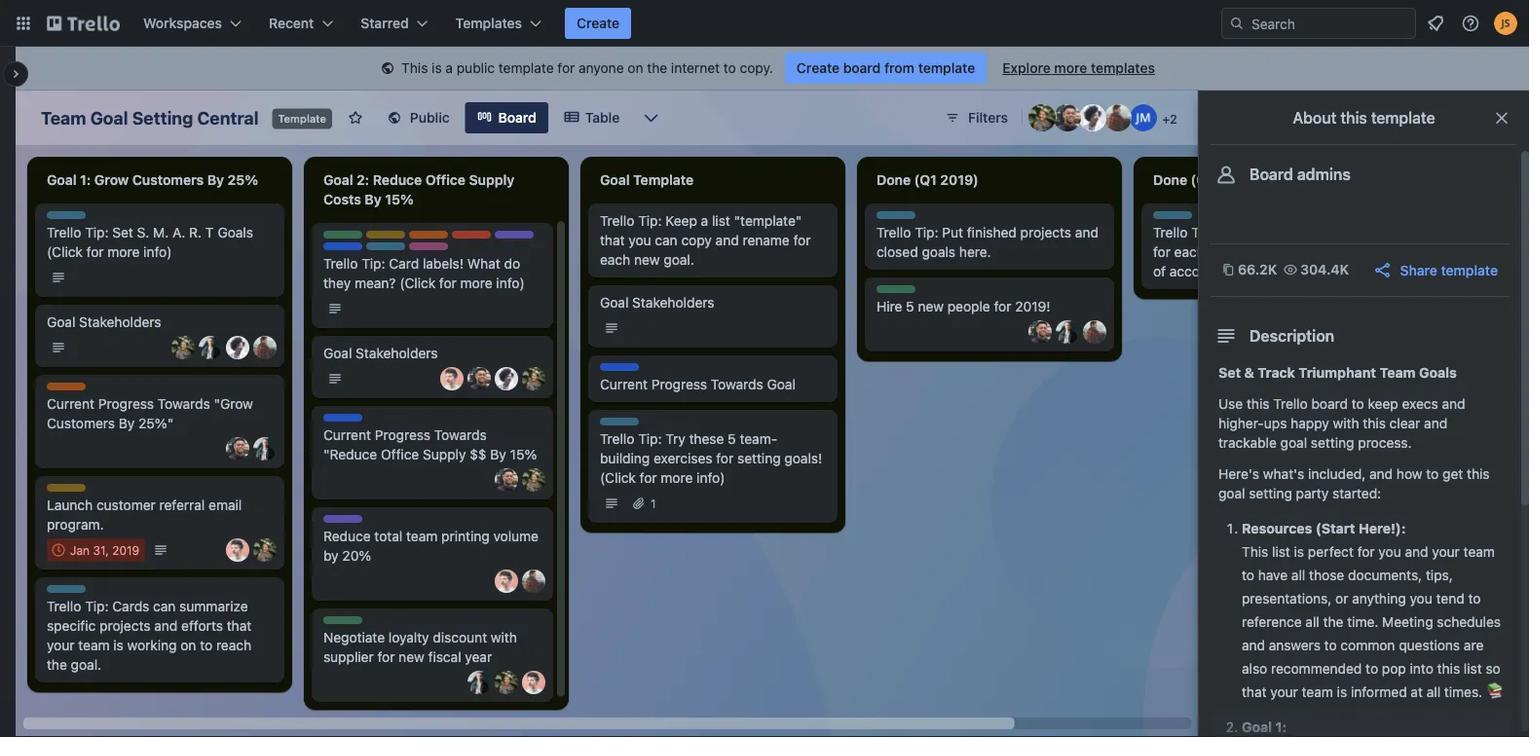Task type: locate. For each thing, give the bounding box(es) containing it.
chris (chris42642663) image down "grow at the bottom of page
[[226, 437, 249, 461]]

chris (chris42642663) image for hire 5 new people for 2019!
[[1029, 320, 1052, 344]]

2 horizontal spatial javier (javier85303346) image
[[1083, 320, 1107, 344]]

0 horizontal spatial projects
[[99, 618, 151, 634]]

by
[[323, 548, 339, 564]]

team goal setting central
[[41, 107, 259, 128]]

0 vertical spatial stephen (stephen11674280) image
[[199, 336, 222, 359]]

0 vertical spatial (click
[[47, 244, 83, 260]]

towards for "grow
[[158, 396, 210, 412]]

1 horizontal spatial each
[[1174, 244, 1205, 260]]

are
[[1464, 638, 1484, 654]]

next up "program."
[[66, 485, 92, 499]]

setting down what's
[[1249, 486, 1293, 502]]

email
[[209, 497, 242, 513]]

0 vertical spatial stakeholders
[[632, 295, 715, 311]]

for up of
[[1153, 244, 1171, 260]]

1 horizontal spatial can
[[655, 232, 678, 248]]

info) inside trello tips trello tip: try these 5 team- building exercises for setting goals! (click for more info)
[[697, 470, 725, 486]]

info) down m.
[[143, 244, 172, 260]]

goal inside board name "text box"
[[90, 107, 128, 128]]

customers left 25%"
[[47, 415, 115, 432]]

color: green, title: "achieved!" element
[[323, 231, 379, 245], [877, 285, 932, 300], [323, 617, 379, 631]]

Board name text field
[[31, 102, 268, 133]]

setting down team-
[[737, 451, 781, 467]]

execs
[[1402, 396, 1438, 412]]

stakeholders for current progress towards "grow customers by 25%"
[[79, 314, 161, 330]]

1 done from the left
[[877, 172, 911, 188]]

supply inside on track current progress towards "reduce office supply $$ by 15%
[[423, 447, 466, 463]]

0 vertical spatial customers
[[132, 172, 204, 188]]

1: inside goal 1: grow customers by 25% text box
[[80, 172, 91, 188]]

color: yellow, title: "up next" element
[[366, 231, 412, 245], [47, 484, 92, 499]]

trello tips trello tip: try these 5 team- building exercises for setting goals! (click for more info)
[[600, 419, 822, 486]]

achieved! negotiate loyalty discount with supplier for new fiscal year
[[323, 618, 517, 665]]

on
[[628, 60, 643, 76], [180, 638, 196, 654]]

goals up execs
[[1419, 365, 1457, 381]]

filters
[[968, 110, 1008, 126]]

tip: inside trello tips trello tip: set s. m. a. r. t goals (click for more info)
[[85, 225, 109, 241]]

color: blue, title: "on track" element for current progress towards "reduce office supply $$ by 15%
[[323, 414, 374, 429]]

current for "grow
[[47, 396, 94, 412]]

share template button
[[1373, 260, 1498, 281]]

those
[[1309, 567, 1345, 583]]

janelle (janelle549) image left jordan mirchev (jordan_mirchev) icon
[[1079, 104, 1107, 132]]

tips for "done"
[[1188, 212, 1212, 226]]

current inside at risk current progress towards "grow customers by 25%"
[[47, 396, 94, 412]]

1 horizontal spatial in
[[495, 232, 505, 245]]

achieved! inside achieved! hire 5 new people for 2019!
[[877, 286, 932, 300]]

hire 5 new people for 2019! link
[[877, 297, 1103, 317]]

towards inside on track current progress towards goal
[[711, 376, 763, 393]]

team right total
[[406, 528, 438, 545]]

negotiate loyalty discount with supplier for new fiscal year link
[[323, 628, 542, 667]]

chris (chris42642663) image up volume
[[495, 469, 518, 492]]

done inside text field
[[1153, 172, 1188, 188]]

0 horizontal spatial in
[[323, 516, 334, 530]]

stakeholders
[[632, 295, 715, 311], [79, 314, 161, 330], [356, 345, 438, 361]]

customers up m.
[[132, 172, 204, 188]]

tip: inside trello tips trello tip: create new "done" lists for each quarter to build a history of accomplished goals.
[[1192, 225, 1215, 241]]

finished
[[967, 225, 1017, 241]]

office right the "reduce
[[381, 447, 419, 463]]

(click
[[47, 244, 83, 260], [400, 275, 436, 291], [600, 470, 636, 486]]

stakeholders down mean?
[[356, 345, 438, 361]]

1 horizontal spatial supply
[[469, 172, 515, 188]]

tip: for goals
[[915, 225, 939, 241]]

0 horizontal spatial your
[[47, 638, 75, 654]]

2 vertical spatial chris (chris42642663) image
[[495, 469, 518, 492]]

on up the "reduce
[[323, 415, 339, 429]]

0 vertical spatial color: green, title: "achieved!" element
[[323, 231, 379, 245]]

stephen (stephen11674280) image
[[199, 336, 222, 359], [468, 671, 491, 695]]

tips inside trello tips trello tip: try these 5 team- building exercises for setting goals! (click for more info)
[[635, 419, 659, 433]]

rename
[[743, 232, 790, 248]]

tip: left keep
[[638, 213, 662, 229]]

janelle (janelle549) image
[[1079, 104, 1107, 132], [226, 336, 249, 359]]

tips for 5
[[635, 419, 659, 433]]

reduce for 15%
[[373, 172, 422, 188]]

by inside text box
[[207, 172, 224, 188]]

a up copy
[[701, 213, 708, 229]]

0 vertical spatial color: purple, title: "in progress" element
[[495, 231, 559, 245]]

1 horizontal spatial goal
[[1281, 435, 1307, 451]]

printing
[[441, 528, 490, 545]]

1 horizontal spatial javier (javier85303346) image
[[522, 570, 545, 593]]

progress up the 20%
[[337, 516, 387, 530]]

color: sky, title: "trello tips" element
[[47, 211, 105, 226], [877, 211, 935, 226], [1153, 211, 1212, 226], [366, 243, 425, 257], [600, 418, 659, 433], [47, 585, 105, 600]]

1 vertical spatial on
[[600, 364, 616, 378]]

0 vertical spatial chris (chris42642663) image
[[1029, 320, 1052, 344]]

towards
[[711, 376, 763, 393], [158, 396, 210, 412], [434, 427, 487, 443]]

progress
[[508, 232, 559, 245], [651, 376, 707, 393], [98, 396, 154, 412], [375, 427, 431, 443], [337, 516, 387, 530]]

goals inside trello tips trello tip: set s. m. a. r. t goals (click for more info)
[[218, 225, 253, 241]]

and up the also
[[1242, 638, 1265, 654]]

so
[[1486, 661, 1501, 677]]

for down here!):
[[1358, 544, 1375, 560]]

goal stakeholders link for current progress towards "reduce office supply $$ by 15%
[[323, 344, 542, 363]]

template up keep
[[633, 172, 694, 188]]

1 vertical spatial up
[[47, 485, 63, 499]]

your down specific
[[47, 638, 75, 654]]

2 vertical spatial list
[[1464, 661, 1482, 677]]

tips for projects
[[911, 212, 935, 226]]

current for goal
[[600, 376, 648, 393]]

history
[[1320, 244, 1363, 260]]

party
[[1296, 486, 1329, 502]]

discount
[[433, 630, 487, 646]]

and up working
[[154, 618, 178, 634]]

you
[[629, 232, 651, 248], [1379, 544, 1401, 560], [1410, 591, 1433, 607]]

0 vertical spatial goal stakeholders
[[600, 295, 715, 311]]

current progress towards "grow customers by 25%" link
[[47, 395, 273, 433]]

progress inside on track current progress towards goal
[[651, 376, 707, 393]]

with up the year
[[491, 630, 517, 646]]

at
[[1411, 684, 1423, 700]]

15%
[[385, 191, 414, 207], [510, 447, 537, 463]]

that down goal template
[[600, 232, 625, 248]]

and inside here's what's included, and how to get this goal setting party started:
[[1370, 466, 1393, 482]]

in up by on the left of page
[[323, 516, 334, 530]]

0 vertical spatial with
[[1333, 415, 1359, 432]]

2 vertical spatial your
[[1271, 684, 1298, 700]]

progress inside on track current progress towards "reduce office supply $$ by 15%
[[375, 427, 431, 443]]

list for a
[[712, 213, 730, 229]]

towards inside on track current progress towards "reduce office supply $$ by 15%
[[434, 427, 487, 443]]

1 vertical spatial in
[[323, 516, 334, 530]]

goal for goal template text box
[[600, 172, 630, 188]]

fiscal
[[428, 649, 461, 665]]

copy
[[681, 232, 712, 248]]

Done (Q1 2019) text field
[[865, 165, 1114, 196]]

done
[[877, 172, 911, 188], [1153, 172, 1188, 188]]

create inside trello tips trello tip: create new "done" lists for each quarter to build a history of accomplished goals.
[[1219, 225, 1261, 241]]

todd (todd05497623) image
[[440, 367, 464, 391], [226, 539, 249, 562], [495, 570, 518, 593], [522, 671, 545, 695]]

2 vertical spatial create
[[1219, 225, 1261, 241]]

create inside button
[[577, 15, 620, 31]]

can right cards
[[153, 599, 176, 615]]

0 horizontal spatial goal
[[1219, 486, 1245, 502]]

to left get
[[1426, 466, 1439, 482]]

up up "program."
[[47, 485, 63, 499]]

1 vertical spatial that
[[227, 618, 252, 634]]

0 horizontal spatial list
[[712, 213, 730, 229]]

a left public
[[446, 60, 453, 76]]

t
[[205, 225, 214, 241]]

brooke (brooke94205718) image up at risk current progress towards "grow customers by 25%" at the bottom left of page
[[171, 336, 195, 359]]

brooke (brooke94205718) image
[[1029, 104, 1056, 132], [522, 367, 545, 391], [522, 469, 545, 492], [253, 539, 277, 562]]

tips inside in progress on track trello tips
[[401, 244, 425, 257]]

create for create board from template
[[797, 60, 840, 76]]

color: sky, title: "trello tips" element for trello tip: cards can summarize specific projects and efforts that your team is working on to reach the goal.
[[47, 585, 105, 600]]

tip: inside "trello tips trello tip: cards can summarize specific projects and efforts that your team is working on to reach the goal."
[[85, 599, 109, 615]]

0 vertical spatial 1:
[[80, 172, 91, 188]]

chris (chris42642663) image down 2019!
[[1029, 320, 1052, 344]]

1 horizontal spatial up
[[366, 232, 382, 245]]

1 vertical spatial towards
[[158, 396, 210, 412]]

by left the 25%
[[207, 172, 224, 188]]

m.
[[153, 225, 169, 241]]

recommended
[[1271, 661, 1362, 677]]

0 vertical spatial you
[[629, 232, 651, 248]]

progress for "grow
[[98, 396, 154, 412]]

accomplished
[[1170, 263, 1257, 280]]

0 horizontal spatial can
[[153, 599, 176, 615]]

trello tip: card labels! what do they mean? (click for more info) link
[[323, 254, 542, 293]]

board inside use this trello board to keep execs and higher-ups happy with this clear and trackable goal setting process.
[[1312, 396, 1348, 412]]

0 horizontal spatial 15%
[[385, 191, 414, 207]]

and right execs
[[1442, 396, 1466, 412]]

team inside board name "text box"
[[41, 107, 86, 128]]

list inside trello tip: keep a list "template" that you can copy and rename for each new goal.
[[712, 213, 730, 229]]

central
[[197, 107, 259, 128]]

template right share at the right
[[1441, 262, 1498, 278]]

next up card at the left of page
[[385, 232, 412, 245]]

trello tips trello tip: set s. m. a. r. t goals (click for more info)
[[47, 212, 253, 260]]

0 vertical spatial list
[[712, 213, 730, 229]]

color: purple, title: "in progress" element
[[495, 231, 559, 245], [323, 515, 387, 530]]

5 right 'these'
[[728, 431, 736, 447]]

goal stakeholders link for current progress towards "grow customers by 25%"
[[47, 313, 273, 332]]

chris (chris42642663) image for javier (javier85303346) image janelle (janelle549) image
[[1054, 104, 1081, 132]]

1 horizontal spatial color: orange, title: "at risk" element
[[409, 231, 448, 245]]

janelle (janelle549) image
[[495, 367, 518, 391]]

stephen (stephen11674280) image
[[1056, 320, 1079, 344], [253, 437, 277, 461]]

1 horizontal spatial your
[[1271, 684, 1298, 700]]

in for trello
[[495, 232, 505, 245]]

1 horizontal spatial chris (chris42642663) image
[[1054, 104, 1081, 132]]

the inside resources (start here!): this list is perfect for you and your team to have all those documents, tips, presentations, or anything you tend to reference all the time. meeting schedules and answers to common questions are also recommended to pop into this list so that your team is informed at all times. 📚
[[1323, 614, 1344, 630]]

color: sky, title: "trello tips" element for trello tip: put finished projects and closed goals here.
[[877, 211, 935, 226]]

goal stakeholders
[[600, 295, 715, 311], [47, 314, 161, 330], [323, 345, 438, 361]]

janelle (janelle549) image up "grow at the bottom of page
[[226, 336, 249, 359]]

setting down 'happy'
[[1311, 435, 1355, 451]]

1 vertical spatial (click
[[400, 275, 436, 291]]

1 horizontal spatial at
[[409, 232, 421, 245]]

for left 2019!
[[994, 299, 1012, 315]]

search image
[[1229, 16, 1245, 31]]

15% inside on track current progress towards "reduce office supply $$ by 15%
[[510, 447, 537, 463]]

for right rename
[[793, 232, 811, 248]]

reduce for by
[[323, 528, 371, 545]]

new
[[1264, 225, 1290, 241], [634, 252, 660, 268], [918, 299, 944, 315], [399, 649, 424, 665]]

0 horizontal spatial 5
[[728, 431, 736, 447]]

up inside up next launch customer referral email program.
[[47, 485, 63, 499]]

building
[[600, 451, 650, 467]]

towards up team-
[[711, 376, 763, 393]]

1 horizontal spatial 5
[[906, 299, 914, 315]]

on inside on track current progress towards "reduce office supply $$ by 15%
[[323, 415, 339, 429]]

tip: up mean?
[[362, 256, 385, 272]]

what
[[467, 256, 500, 272]]

towards inside at risk current progress towards "grow customers by 25%"
[[158, 396, 210, 412]]

1 horizontal spatial projects
[[1021, 225, 1072, 241]]

goal inside goal 2: reduce office supply costs by 15%
[[323, 172, 353, 188]]

back to home image
[[47, 8, 120, 39]]

2 horizontal spatial current
[[600, 376, 648, 393]]

0 vertical spatial projects
[[1021, 225, 1072, 241]]

by left 25%"
[[119, 415, 135, 432]]

0 horizontal spatial brooke (brooke94205718) image
[[171, 336, 195, 359]]

0 vertical spatial team
[[41, 107, 86, 128]]

working
[[127, 638, 177, 654]]

stakeholders down copy
[[632, 295, 715, 311]]

towards up 25%"
[[158, 396, 210, 412]]

presentations,
[[1242, 591, 1332, 607]]

by down the 2:
[[365, 191, 382, 207]]

more inside trello tips trello tip: set s. m. a. r. t goals (click for more info)
[[108, 244, 140, 260]]

stakeholders down trello tip: set s. m. a. r. t goals (click for more info) link at the left top of page
[[79, 314, 161, 330]]

each up 'accomplished'
[[1174, 244, 1205, 260]]

progress for "reduce
[[375, 427, 431, 443]]

color: blue, title: "on track" element
[[323, 243, 374, 257], [600, 363, 651, 378], [323, 414, 374, 429]]

that up 'reach'
[[227, 618, 252, 634]]

2 vertical spatial color: green, title: "achieved!" element
[[323, 617, 379, 631]]

color: yellow, title: "up next" element up card at the left of page
[[366, 231, 412, 245]]

new up build
[[1264, 225, 1290, 241]]

trello tip: try these 5 team- building exercises for setting goals! (click for more info) link
[[600, 430, 826, 488]]

all right at
[[1427, 684, 1441, 700]]

this
[[401, 60, 428, 76], [1242, 544, 1269, 560]]

documents,
[[1348, 567, 1422, 583]]

lists
[[1344, 225, 1369, 241]]

0 vertical spatial up
[[366, 232, 382, 245]]

$$
[[470, 447, 487, 463]]

track up building
[[619, 364, 651, 378]]

each
[[1174, 244, 1205, 260], [600, 252, 630, 268]]

in for team
[[323, 516, 334, 530]]

on inside "trello tips trello tip: cards can summarize specific projects and efforts that your team is working on to reach the goal."
[[180, 638, 196, 654]]

color: orange, title: "at risk" element
[[409, 231, 448, 245], [47, 383, 86, 397]]

1 vertical spatial 15%
[[510, 447, 537, 463]]

goal inside use this trello board to keep execs and higher-ups happy with this clear and trackable goal setting process.
[[1281, 435, 1307, 451]]

progress for goal
[[651, 376, 707, 393]]

you up documents, on the bottom right of the page
[[1379, 544, 1401, 560]]

0 vertical spatial goal.
[[664, 252, 694, 268]]

this is a public template for anyone on the internet to copy.
[[401, 60, 773, 76]]

tip: up specific
[[85, 599, 109, 615]]

0 notifications image
[[1424, 12, 1448, 35]]

color: sky, title: "trello tips" element for trello tip: try these 5 team- building exercises for setting goals! (click for more info)
[[600, 418, 659, 433]]

goal stakeholders link up janelle (janelle549) icon
[[323, 344, 542, 363]]

pop
[[1382, 661, 1406, 677]]

this inside resources (start here!): this list is perfect for you and your team to have all those documents, tips, presentations, or anything you tend to reference all the time. meeting schedules and answers to common questions are also recommended to pop into this list so that your team is informed at all times. 📚
[[1437, 661, 1460, 677]]

achieved! up supplier
[[323, 618, 379, 631]]

goal inside goal template text box
[[600, 172, 630, 188]]

planning
[[409, 244, 458, 257]]

tip:
[[638, 213, 662, 229], [85, 225, 109, 241], [915, 225, 939, 241], [1192, 225, 1215, 241], [362, 256, 385, 272], [638, 431, 662, 447], [85, 599, 109, 615]]

1 horizontal spatial board
[[1250, 165, 1294, 184]]

board left from
[[843, 60, 881, 76]]

1 vertical spatial color: orange, title: "at risk" element
[[47, 383, 86, 397]]

this up have
[[1242, 544, 1269, 560]]

template inside text box
[[633, 172, 694, 188]]

0 vertical spatial this
[[401, 60, 428, 76]]

goal stakeholders down copy
[[600, 295, 715, 311]]

on
[[323, 244, 339, 257], [600, 364, 616, 378], [323, 415, 339, 429]]

new inside 'achieved! negotiate loyalty discount with supplier for new fiscal year'
[[399, 649, 424, 665]]

5 inside trello tips trello tip: try these 5 team- building exercises for setting goals! (click for more info)
[[728, 431, 736, 447]]

stephen (stephen11674280) image down hire 5 new people for 2019! link
[[1056, 320, 1079, 344]]

reduce right the 2:
[[373, 172, 422, 188]]

tip: for each
[[1192, 225, 1215, 241]]

is left working
[[113, 638, 124, 654]]

all right have
[[1292, 567, 1306, 583]]

0 vertical spatial on
[[628, 60, 643, 76]]

0 horizontal spatial towards
[[158, 396, 210, 412]]

goal. inside "trello tips trello tip: cards can summarize specific projects and efforts that your team is working on to reach the goal."
[[71, 657, 101, 673]]

1 horizontal spatial goal.
[[664, 252, 694, 268]]

1 vertical spatial current
[[47, 396, 94, 412]]

2 done from the left
[[1153, 172, 1188, 188]]

1 horizontal spatial this
[[1242, 544, 1269, 560]]

that inside resources (start here!): this list is perfect for you and your team to have all those documents, tips, presentations, or anything you tend to reference all the time. meeting schedules and answers to common questions are also recommended to pop into this list so that your team is informed at all times. 📚
[[1242, 684, 1267, 700]]

done (q4 2018)
[[1153, 172, 1258, 188]]

team inside "trello tips trello tip: cards can summarize specific projects and efforts that your team is working on to reach the goal."
[[78, 638, 110, 654]]

1 horizontal spatial template
[[633, 172, 694, 188]]

0 horizontal spatial goals
[[218, 225, 253, 241]]

goal stakeholders up at risk current progress towards "grow customers by 25%" at the bottom left of page
[[47, 314, 161, 330]]

list right keep
[[712, 213, 730, 229]]

tend
[[1436, 591, 1465, 607]]

open information menu image
[[1461, 14, 1481, 33]]

2 horizontal spatial chris (chris42642663) image
[[1029, 320, 1052, 344]]

+
[[1163, 112, 1170, 126]]

1 vertical spatial stakeholders
[[79, 314, 161, 330]]

0 vertical spatial that
[[600, 232, 625, 248]]

your up tips,
[[1432, 544, 1460, 560]]

1 horizontal spatial customers
[[132, 172, 204, 188]]

Goal Template text field
[[588, 165, 838, 196]]

1 vertical spatial next
[[66, 485, 92, 499]]

on inside on track current progress towards goal
[[600, 364, 616, 378]]

for inside the trello tip: card labels! what do they mean? (click for more info)
[[439, 275, 457, 291]]

1 horizontal spatial current
[[323, 427, 371, 443]]

new left people
[[918, 299, 944, 315]]

2 vertical spatial a
[[1309, 244, 1316, 260]]

1 vertical spatial janelle (janelle549) image
[[226, 336, 249, 359]]

2 horizontal spatial that
[[1242, 684, 1267, 700]]

goals
[[922, 244, 956, 260]]

progress up do
[[508, 232, 559, 245]]

is left public
[[432, 60, 442, 76]]

team down back to home image
[[41, 107, 86, 128]]

2 horizontal spatial you
[[1410, 591, 1433, 607]]

trello inside trello tip: keep a list "template" that you can copy and rename for each new goal.
[[600, 213, 635, 229]]

try
[[666, 431, 685, 447]]

goal 1:
[[1242, 719, 1287, 735]]

tip: inside the trello tips trello tip: put finished projects and closed goals here.
[[915, 225, 939, 241]]

info) down exercises
[[697, 470, 725, 486]]

chris (chris42642663) image
[[1054, 104, 1081, 132], [468, 367, 491, 391]]

perfect
[[1308, 544, 1354, 560]]

current inside on track current progress towards "reduce office supply $$ by 15%
[[323, 427, 371, 443]]

with inside 'achieved! negotiate loyalty discount with supplier for new fiscal year'
[[491, 630, 517, 646]]

2019!
[[1015, 299, 1051, 315]]

1 horizontal spatial color: yellow, title: "up next" element
[[366, 231, 412, 245]]

track inside on track current progress towards goal
[[619, 364, 651, 378]]

john smith (johnsmith38824343) image
[[1494, 12, 1518, 35]]

trello tip: card labels! what do they mean? (click for more info)
[[323, 256, 525, 291]]

tips inside trello tips trello tip: create new "done" lists for each quarter to build a history of accomplished goals.
[[1188, 212, 1212, 226]]

0 horizontal spatial (click
[[47, 244, 83, 260]]

chris (chris42642663) image left javier (javier85303346) image
[[1054, 104, 1081, 132]]

0 horizontal spatial color: yellow, title: "up next" element
[[47, 484, 92, 499]]

template right about at the top right
[[1371, 109, 1435, 127]]

at inside at risk current progress towards "grow customers by 25%"
[[47, 384, 59, 397]]

goal down here's
[[1219, 486, 1245, 502]]

template right public
[[499, 60, 554, 76]]

goal for goal stakeholders link for current progress towards goal
[[600, 295, 629, 311]]

more down what
[[460, 275, 493, 291]]

2 horizontal spatial stakeholders
[[632, 295, 715, 311]]

0 vertical spatial board
[[843, 60, 881, 76]]

recent
[[269, 15, 314, 31]]

tip: for and
[[85, 599, 109, 615]]

achieved! down costs
[[323, 232, 379, 245]]

on track current progress towards "reduce office supply $$ by 15%
[[323, 415, 537, 463]]

for inside trello tips trello tip: set s. m. a. r. t goals (click for more info)
[[86, 244, 104, 260]]

done inside text box
[[877, 172, 911, 188]]

negotiate
[[323, 630, 385, 646]]

tips inside trello tips trello tip: set s. m. a. r. t goals (click for more info)
[[81, 212, 105, 226]]

tips
[[81, 212, 105, 226], [911, 212, 935, 226], [1188, 212, 1212, 226], [401, 244, 425, 257], [635, 419, 659, 433], [81, 586, 105, 600]]

each inside trello tips trello tip: create new "done" lists for each quarter to build a history of accomplished goals.
[[1174, 244, 1205, 260]]

create up quarter
[[1219, 225, 1261, 241]]

1 horizontal spatial stephen (stephen11674280) image
[[468, 671, 491, 695]]

your
[[1432, 544, 1460, 560], [47, 638, 75, 654], [1271, 684, 1298, 700]]

tip: inside trello tips trello tip: try these 5 team- building exercises for setting goals! (click for more info)
[[638, 431, 662, 447]]

mean?
[[355, 275, 396, 291]]

brooke (brooke94205718) image
[[171, 336, 195, 359], [495, 671, 518, 695]]

progress inside at risk current progress towards "grow customers by 25%"
[[98, 396, 154, 412]]

copy.
[[740, 60, 773, 76]]

done left "(q1"
[[877, 172, 911, 188]]

each down goal template
[[600, 252, 630, 268]]

that inside "trello tips trello tip: cards can summarize specific projects and efforts that your team is working on to reach the goal."
[[227, 618, 252, 634]]

board inside board link
[[498, 110, 537, 126]]

0 vertical spatial color: yellow, title: "up next" element
[[366, 231, 412, 245]]

0 horizontal spatial janelle (janelle549) image
[[226, 336, 249, 359]]

create right copy.
[[797, 60, 840, 76]]

0 horizontal spatial current
[[47, 396, 94, 412]]

up
[[366, 232, 382, 245], [47, 485, 63, 499]]

goal. inside trello tip: keep a list "template" that you can copy and rename for each new goal.
[[664, 252, 694, 268]]

1 vertical spatial brooke (brooke94205718) image
[[495, 671, 518, 695]]

color: green, title: "achieved!" element for hire 5 new people for 2019!
[[877, 285, 932, 300]]

this right get
[[1467, 466, 1490, 482]]

chris (chris42642663) image
[[1029, 320, 1052, 344], [226, 437, 249, 461], [495, 469, 518, 492]]

from
[[884, 60, 915, 76]]

0 horizontal spatial next
[[66, 485, 92, 499]]

1 vertical spatial 5
[[728, 431, 736, 447]]

explore
[[1003, 60, 1051, 76]]

on up they
[[323, 244, 339, 257]]

1 vertical spatial customers
[[47, 415, 115, 432]]

clear
[[1390, 415, 1421, 432]]

stephen (stephen11674280) image down the year
[[468, 671, 491, 695]]

0 horizontal spatial chris (chris42642663) image
[[226, 437, 249, 461]]

to left keep
[[1352, 396, 1365, 412]]

more down exercises
[[661, 470, 693, 486]]

reduce inside in progress reduce total team printing volume by 20%
[[323, 528, 371, 545]]

color: blue, title: "on track" element up they
[[323, 243, 374, 257]]

create
[[577, 15, 620, 31], [797, 60, 840, 76], [1219, 225, 1261, 241]]

board for board admins
[[1250, 165, 1294, 184]]

stephen (stephen11674280) image up "grow at the bottom of page
[[199, 336, 222, 359]]

1 horizontal spatial that
[[600, 232, 625, 248]]

0 vertical spatial next
[[385, 232, 412, 245]]

exercises
[[654, 451, 713, 467]]

javier (javier85303346) image
[[1083, 320, 1107, 344], [253, 336, 277, 359], [522, 570, 545, 593]]

1 horizontal spatial create
[[797, 60, 840, 76]]

setting
[[132, 107, 193, 128]]

track inside in progress on track trello tips
[[343, 244, 374, 257]]

up for launch
[[47, 485, 63, 499]]

current for "reduce
[[323, 427, 371, 443]]

trello tip: put finished projects and closed goals here. link
[[877, 223, 1103, 262]]

15% right '$$'
[[510, 447, 537, 463]]

chris (chris42642663) image for current progress towards "reduce office supply $$ by 15%
[[495, 469, 518, 492]]

for
[[558, 60, 575, 76], [793, 232, 811, 248], [86, 244, 104, 260], [1153, 244, 1171, 260], [439, 275, 457, 291], [994, 299, 1012, 315], [716, 451, 734, 467], [640, 470, 657, 486], [1358, 544, 1375, 560], [377, 649, 395, 665]]

1 horizontal spatial (click
[[400, 275, 436, 291]]

1 horizontal spatial 15%
[[510, 447, 537, 463]]

0 vertical spatial goals
[[218, 225, 253, 241]]

done for done (q1 2019)
[[877, 172, 911, 188]]

projects inside the trello tips trello tip: put finished projects and closed goals here.
[[1021, 225, 1072, 241]]

tip: left 'try'
[[638, 431, 662, 447]]

up up mean?
[[366, 232, 382, 245]]

launch
[[47, 497, 93, 513]]

template inside button
[[1441, 262, 1498, 278]]

reduce
[[373, 172, 422, 188], [323, 528, 371, 545]]

1 vertical spatial goals
[[1419, 365, 1457, 381]]

your down recommended
[[1271, 684, 1298, 700]]

color: green, title: "achieved!" element for negotiate loyalty discount with supplier for new fiscal year
[[323, 617, 379, 631]]

1 vertical spatial at
[[47, 384, 59, 397]]

2 vertical spatial the
[[47, 657, 67, 673]]

team
[[41, 107, 86, 128], [1380, 365, 1416, 381]]



Task type: vqa. For each thing, say whether or not it's contained in the screenshot.
the When at the left top of page
no



Task type: describe. For each thing, give the bounding box(es) containing it.
supply inside goal 2: reduce office supply costs by 15%
[[469, 172, 515, 188]]

people
[[948, 299, 990, 315]]

goal for goal stakeholders link related to current progress towards "grow customers by 25%"
[[47, 314, 75, 330]]

1 vertical spatial you
[[1379, 544, 1401, 560]]

up for at
[[366, 232, 382, 245]]

team inside in progress reduce total team printing volume by 20%
[[406, 528, 438, 545]]

goal stakeholders link for current progress towards goal
[[600, 293, 826, 313]]

janelle (janelle549) image for javier (javier85303346) image
[[1079, 104, 1107, 132]]

goals.
[[1261, 263, 1298, 280]]

sm image
[[378, 59, 398, 79]]

1 horizontal spatial set
[[1219, 365, 1241, 381]]

to inside here's what's included, and how to get this goal setting party started:
[[1426, 466, 1439, 482]]

customers inside goal 1: grow customers by 25% text box
[[132, 172, 204, 188]]

efforts
[[181, 618, 223, 634]]

tip: inside the trello tip: card labels! what do they mean? (click for more info)
[[362, 256, 385, 272]]

projects inside "trello tips trello tip: cards can summarize specific projects and efforts that your team is working on to reach the goal."
[[99, 618, 151, 634]]

on inside in progress on track trello tips
[[323, 244, 339, 257]]

0 vertical spatial a
[[446, 60, 453, 76]]

"grow
[[214, 396, 253, 412]]

higher-
[[1219, 415, 1264, 432]]

for inside achieved! hire 5 new people for 2019!
[[994, 299, 1012, 315]]

stakeholders for current progress towards goal
[[632, 295, 715, 311]]

brooke (brooke94205718) image up volume
[[522, 469, 545, 492]]

on track current progress towards goal
[[600, 364, 796, 393]]

Goal 1: Grow Customers By 25% text field
[[35, 165, 284, 196]]

s.
[[137, 225, 149, 241]]

stephen (stephen11674280) image for current progress towards "grow customers by 25%"
[[253, 437, 277, 461]]

and inside "trello tips trello tip: cards can summarize specific projects and efforts that your team is working on to reach the goal."
[[154, 618, 178, 634]]

do
[[504, 256, 520, 272]]

brooke (brooke94205718) image left by on the left of page
[[253, 539, 277, 562]]

"done"
[[1294, 225, 1340, 241]]

ups
[[1264, 415, 1287, 432]]

explore more templates link
[[991, 53, 1167, 84]]

labels!
[[423, 256, 464, 272]]

Done (Q4 2018) text field
[[1142, 165, 1391, 196]]

1 horizontal spatial color: purple, title: "in progress" element
[[495, 231, 559, 245]]

progress inside in progress reduce total team printing volume by 20%
[[337, 516, 387, 530]]

new inside trello tip: keep a list "template" that you can copy and rename for each new goal.
[[634, 252, 660, 268]]

goal stakeholders for current progress towards goal
[[600, 295, 715, 311]]

create for create
[[577, 15, 620, 31]]

trello inside use this trello board to keep execs and higher-ups happy with this clear and trackable goal setting process.
[[1273, 396, 1308, 412]]

jordan mirchev (jordan_mirchev) image
[[1130, 104, 1157, 132]]

0 vertical spatial template
[[278, 113, 326, 125]]

goals!
[[785, 451, 822, 467]]

and inside the trello tips trello tip: put finished projects and closed goals here.
[[1075, 225, 1099, 241]]

templates
[[1091, 60, 1155, 76]]

specific
[[47, 618, 96, 634]]

304.4k
[[1300, 262, 1349, 278]]

recent button
[[257, 8, 345, 39]]

to up recommended
[[1324, 638, 1337, 654]]

up next at risk
[[366, 232, 448, 245]]

build
[[1274, 244, 1305, 260]]

the inside "trello tips trello tip: cards can summarize specific projects and efforts that your team is working on to reach the goal."
[[47, 657, 67, 673]]

by inside on track current progress towards "reduce office supply $$ by 15%
[[490, 447, 506, 463]]

description
[[1250, 327, 1335, 345]]

on for goal
[[600, 364, 616, 378]]

this right about at the top right
[[1341, 109, 1367, 127]]

"reduce
[[323, 447, 377, 463]]

table
[[585, 110, 620, 126]]

javier (javier85303346) image
[[1105, 104, 1132, 132]]

quarter
[[1209, 244, 1254, 260]]

current progress towards "reduce office supply $$ by 15% link
[[323, 426, 542, 465]]

setting inside use this trello board to keep execs and higher-ups happy with this clear and trackable goal setting process.
[[1311, 435, 1355, 451]]

5 inside achieved! hire 5 new people for 2019!
[[906, 299, 914, 315]]

brooke (brooke94205718) image right janelle (janelle549) icon
[[522, 367, 545, 391]]

1
[[651, 497, 656, 510]]

setting inside trello tips trello tip: try these 5 team- building exercises for setting goals! (click for more info)
[[737, 451, 781, 467]]

answers
[[1269, 638, 1321, 654]]

a.
[[172, 225, 185, 241]]

(click inside trello tips trello tip: set s. m. a. r. t goals (click for more info)
[[47, 244, 83, 260]]

janelle (janelle549) image for the left javier (javier85303346) icon
[[226, 336, 249, 359]]

trello inside the trello tip: card labels! what do they mean? (click for more info)
[[323, 256, 358, 272]]

is inside "trello tips trello tip: cards can summarize specific projects and efforts that your team is working on to reach the goal."
[[113, 638, 124, 654]]

0 vertical spatial all
[[1292, 567, 1306, 583]]

this inside resources (start here!): this list is perfect for you and your team to have all those documents, tips, presentations, or anything you tend to reference all the time. meeting schedules and answers to common questions are also recommended to pop into this list so that your team is informed at all times. 📚
[[1242, 544, 1269, 560]]

to inside trello tips trello tip: create new "done" lists for each quarter to build a history of accomplished goals.
[[1258, 244, 1271, 260]]

goal for the goal 2: reduce office supply costs by 15% text field
[[323, 172, 353, 188]]

next for at
[[385, 232, 412, 245]]

0 horizontal spatial board
[[843, 60, 881, 76]]

goal for goal 1: grow customers by 25% text box
[[47, 172, 76, 188]]

can inside "trello tips trello tip: cards can summarize specific projects and efforts that your team is working on to reach the goal."
[[153, 599, 176, 615]]

for down 'these'
[[716, 451, 734, 467]]

progress inside in progress on track trello tips
[[508, 232, 559, 245]]

(click inside the trello tip: card labels! what do they mean? (click for more info)
[[400, 275, 436, 291]]

0 horizontal spatial color: purple, title: "in progress" element
[[323, 515, 387, 530]]

for inside resources (start here!): this list is perfect for you and your team to have all those documents, tips, presentations, or anything you tend to reference all the time. meeting schedules and answers to common questions are also recommended to pop into this list so that your team is informed at all times. 📚
[[1358, 544, 1375, 560]]

happy
[[1291, 415, 1329, 432]]

about
[[1293, 109, 1337, 127]]

0 vertical spatial the
[[647, 60, 667, 76]]

to inside use this trello board to keep execs and higher-ups happy with this clear and trackable goal setting process.
[[1352, 396, 1365, 412]]

trello tips trello tip: put finished projects and closed goals here.
[[877, 212, 1099, 260]]

loyalty
[[389, 630, 429, 646]]

jan
[[70, 544, 90, 557]]

this inside here's what's included, and how to get this goal setting party started:
[[1467, 466, 1490, 482]]

public
[[410, 110, 450, 126]]

achieved! for hire 5 new people for 2019!
[[877, 286, 932, 300]]

trello inside in progress on track trello tips
[[366, 244, 398, 257]]

to up schedules at right bottom
[[1469, 591, 1481, 607]]

info) inside trello tips trello tip: set s. m. a. r. t goals (click for more info)
[[143, 244, 172, 260]]

0 horizontal spatial stephen (stephen11674280) image
[[199, 336, 222, 359]]

team down recommended
[[1302, 684, 1333, 700]]

customize views image
[[641, 108, 661, 128]]

0 horizontal spatial javier (javier85303346) image
[[253, 336, 277, 359]]

(click inside trello tips trello tip: try these 5 team- building exercises for setting goals! (click for more info)
[[600, 470, 636, 486]]

get
[[1443, 466, 1463, 482]]

keep
[[1368, 396, 1399, 412]]

chris (chris42642663) image for current progress towards "grow customers by 25%"
[[226, 437, 249, 461]]

1 horizontal spatial brooke (brooke94205718) image
[[495, 671, 518, 695]]

to left pop
[[1366, 661, 1378, 677]]

on for "reduce
[[323, 415, 339, 429]]

25%"
[[138, 415, 174, 432]]

team up tend
[[1464, 544, 1495, 560]]

Goal 2: Reduce Office Supply Costs By 15% text field
[[312, 165, 561, 215]]

started:
[[1333, 486, 1381, 502]]

"template"
[[734, 213, 802, 229]]

done for done (q4 2018)
[[1153, 172, 1188, 188]]

with inside use this trello board to keep execs and higher-ups happy with this clear and trackable goal setting process.
[[1333, 415, 1359, 432]]

set inside trello tips trello tip: set s. m. a. r. t goals (click for more info)
[[112, 225, 133, 241]]

can inside trello tip: keep a list "template" that you can copy and rename for each new goal.
[[655, 232, 678, 248]]

more right the explore at the top right of page
[[1054, 60, 1087, 76]]

schedules
[[1437, 614, 1501, 630]]

Search field
[[1245, 9, 1415, 38]]

1 vertical spatial stephen (stephen11674280) image
[[468, 671, 491, 695]]

summarize
[[179, 599, 248, 615]]

to left have
[[1242, 567, 1255, 583]]

tips for summarize
[[81, 586, 105, 600]]

for up 1
[[640, 470, 657, 486]]

achieved! hire 5 new people for 2019!
[[877, 286, 1051, 315]]

0 vertical spatial your
[[1432, 544, 1460, 560]]

a inside trello tip: keep a list "template" that you can copy and rename for each new goal.
[[701, 213, 708, 229]]

towards for goal
[[711, 376, 763, 393]]

up next launch customer referral email program.
[[47, 485, 242, 533]]

office inside on track current progress towards "reduce office supply $$ by 15%
[[381, 447, 419, 463]]

public
[[457, 60, 495, 76]]

color: pink, title: "planning" element
[[409, 243, 458, 257]]

0 vertical spatial color: orange, title: "at risk" element
[[409, 231, 448, 245]]

stakeholders for current progress towards "reduce office supply $$ by 15%
[[356, 345, 438, 361]]

anything
[[1352, 591, 1406, 607]]

customers inside at risk current progress towards "grow customers by 25%"
[[47, 415, 115, 432]]

in progress reduce total team printing volume by 20%
[[323, 516, 539, 564]]

goal for current progress towards "reduce office supply $$ by 15% goal stakeholders link
[[323, 345, 352, 361]]

2 vertical spatial you
[[1410, 591, 1433, 607]]

next for launch
[[66, 485, 92, 499]]

these
[[689, 431, 724, 447]]

r.
[[189, 225, 202, 241]]

and inside trello tip: keep a list "template" that you can copy and rename for each new goal.
[[716, 232, 739, 248]]

stephen (stephen11674280) image for hire 5 new people for 2019!
[[1056, 320, 1079, 344]]

create board from template link
[[785, 53, 987, 84]]

to left copy.
[[724, 60, 736, 76]]

0 vertical spatial achieved!
[[323, 232, 379, 245]]

1 horizontal spatial risk
[[425, 232, 448, 245]]

about this template
[[1293, 109, 1435, 127]]

chris (chris42642663) image for janelle (janelle549) icon
[[468, 367, 491, 391]]

office inside goal 2: reduce office supply costs by 15%
[[425, 172, 466, 188]]

into
[[1410, 661, 1434, 677]]

(start
[[1316, 521, 1355, 537]]

goal stakeholders for current progress towards "grow customers by 25%"
[[47, 314, 161, 330]]

is down recommended
[[1337, 684, 1347, 700]]

here!):
[[1359, 521, 1406, 537]]

star or unstar board image
[[348, 110, 363, 126]]

use this trello board to keep execs and higher-ups happy with this clear and trackable goal setting process.
[[1219, 396, 1466, 451]]

and down execs
[[1424, 415, 1448, 432]]

this down keep
[[1363, 415, 1386, 432]]

list for this
[[1272, 544, 1291, 560]]

track inside on track current progress towards "reduce office supply $$ by 15%
[[343, 415, 374, 429]]

achieved! for negotiate loyalty discount with supplier for new fiscal year
[[323, 618, 379, 631]]

tips for m.
[[81, 212, 105, 226]]

66.2k
[[1238, 262, 1277, 278]]

board link
[[465, 102, 548, 133]]

track right &
[[1258, 365, 1296, 381]]

more inside trello tips trello tip: try these 5 team- building exercises for setting goals! (click for more info)
[[661, 470, 693, 486]]

2 vertical spatial all
[[1427, 684, 1441, 700]]

2019
[[112, 544, 139, 557]]

new inside achieved! hire 5 new people for 2019!
[[918, 299, 944, 315]]

goal inside on track current progress towards goal
[[767, 376, 796, 393]]

25%
[[228, 172, 258, 188]]

setting inside here's what's included, and how to get this goal setting party started:
[[1249, 486, 1293, 502]]

reference
[[1242, 614, 1302, 630]]

that inside trello tip: keep a list "template" that you can copy and rename for each new goal.
[[600, 232, 625, 248]]

board for board
[[498, 110, 537, 126]]

they
[[323, 275, 351, 291]]

31,
[[93, 544, 109, 557]]

goal inside here's what's included, and how to get this goal setting party started:
[[1219, 486, 1245, 502]]

color: red, title: "missed (for now)" element
[[452, 231, 491, 239]]

a inside trello tips trello tip: create new "done" lists for each quarter to build a history of accomplished goals.
[[1309, 244, 1316, 260]]

tip: for exercises
[[638, 431, 662, 447]]

for inside 'achieved! negotiate loyalty discount with supplier for new fiscal year'
[[377, 649, 395, 665]]

goal stakeholders for current progress towards "reduce office supply $$ by 15%
[[323, 345, 438, 361]]

template right from
[[918, 60, 975, 76]]

1: for goal 1: grow customers by 25%
[[80, 172, 91, 188]]

risk inside at risk current progress towards "grow customers by 25%"
[[62, 384, 86, 397]]

starred button
[[349, 8, 440, 39]]

each inside trello tip: keep a list "template" that you can copy and rename for each new goal.
[[600, 252, 630, 268]]

1 vertical spatial color: yellow, title: "up next" element
[[47, 484, 92, 499]]

brooke (brooke94205718) image down the explore at the top right of page
[[1029, 104, 1056, 132]]

new inside trello tips trello tip: create new "done" lists for each quarter to build a history of accomplished goals.
[[1264, 225, 1290, 241]]

hire
[[877, 299, 902, 315]]

to inside "trello tips trello tip: cards can summarize specific projects and efforts that your team is working on to reach the goal."
[[200, 638, 213, 654]]

resources (start here!): this list is perfect for you and your team to have all those documents, tips, presentations, or anything you tend to reference all the time. meeting schedules and answers to common questions are also recommended to pop into this list so that your team is informed at all times. 📚
[[1242, 521, 1501, 700]]

color: sky, title: "trello tips" element for trello tip: set s. m. a. r. t goals (click for more info)
[[47, 211, 105, 226]]

primary element
[[0, 0, 1529, 47]]

trello tip: cards can summarize specific projects and efforts that your team is working on to reach the goal. link
[[47, 597, 273, 675]]

meeting
[[1382, 614, 1433, 630]]

is left perfect
[[1294, 544, 1304, 560]]

color: blue, title: "on track" element for current progress towards goal
[[600, 363, 651, 378]]

and up tips,
[[1405, 544, 1429, 560]]

1: for goal 1:
[[1276, 719, 1287, 735]]

by inside goal 2: reduce office supply costs by 15%
[[365, 191, 382, 207]]

here.
[[959, 244, 991, 260]]

for inside trello tip: keep a list "template" that you can copy and rename for each new goal.
[[793, 232, 811, 248]]

tip: for t
[[85, 225, 109, 241]]

goal 2: reduce office supply costs by 15%
[[323, 172, 515, 207]]

of
[[1153, 263, 1166, 280]]

info) inside the trello tip: card labels! what do they mean? (click for more info)
[[496, 275, 525, 291]]

your inside "trello tips trello tip: cards can summarize specific projects and efforts that your team is working on to reach the goal."
[[47, 638, 75, 654]]

by inside at risk current progress towards "grow customers by 25%"
[[119, 415, 135, 432]]

color: sky, title: "trello tips" element for trello tip: create new "done" lists for each quarter to build a history of accomplished goals.
[[1153, 211, 1212, 226]]

trello tips trello tip: create new "done" lists for each quarter to build a history of accomplished goals.
[[1153, 212, 1369, 280]]

templates button
[[444, 8, 553, 39]]

here's what's included, and how to get this goal setting party started:
[[1219, 466, 1490, 502]]

tip: inside trello tip: keep a list "template" that you can copy and rename for each new goal.
[[638, 213, 662, 229]]

anyone
[[579, 60, 624, 76]]

0 vertical spatial at
[[409, 232, 421, 245]]

20%
[[342, 548, 371, 564]]

team-
[[740, 431, 778, 447]]

0 horizontal spatial this
[[401, 60, 428, 76]]

1 vertical spatial team
[[1380, 365, 1416, 381]]

reach
[[216, 638, 251, 654]]

triumphant
[[1299, 365, 1376, 381]]

1 vertical spatial all
[[1306, 614, 1320, 630]]

for inside trello tips trello tip: create new "done" lists for each quarter to build a history of accomplished goals.
[[1153, 244, 1171, 260]]

you inside trello tip: keep a list "template" that you can copy and rename for each new goal.
[[629, 232, 651, 248]]

2 horizontal spatial list
[[1464, 661, 1482, 677]]

15% inside goal 2: reduce office supply costs by 15%
[[385, 191, 414, 207]]

this up higher-
[[1247, 396, 1270, 412]]

towards for "reduce
[[434, 427, 487, 443]]

year
[[465, 649, 492, 665]]

0 vertical spatial color: blue, title: "on track" element
[[323, 243, 374, 257]]

more inside the trello tip: card labels! what do they mean? (click for more info)
[[460, 275, 493, 291]]

for left anyone
[[558, 60, 575, 76]]

1 horizontal spatial on
[[628, 60, 643, 76]]



